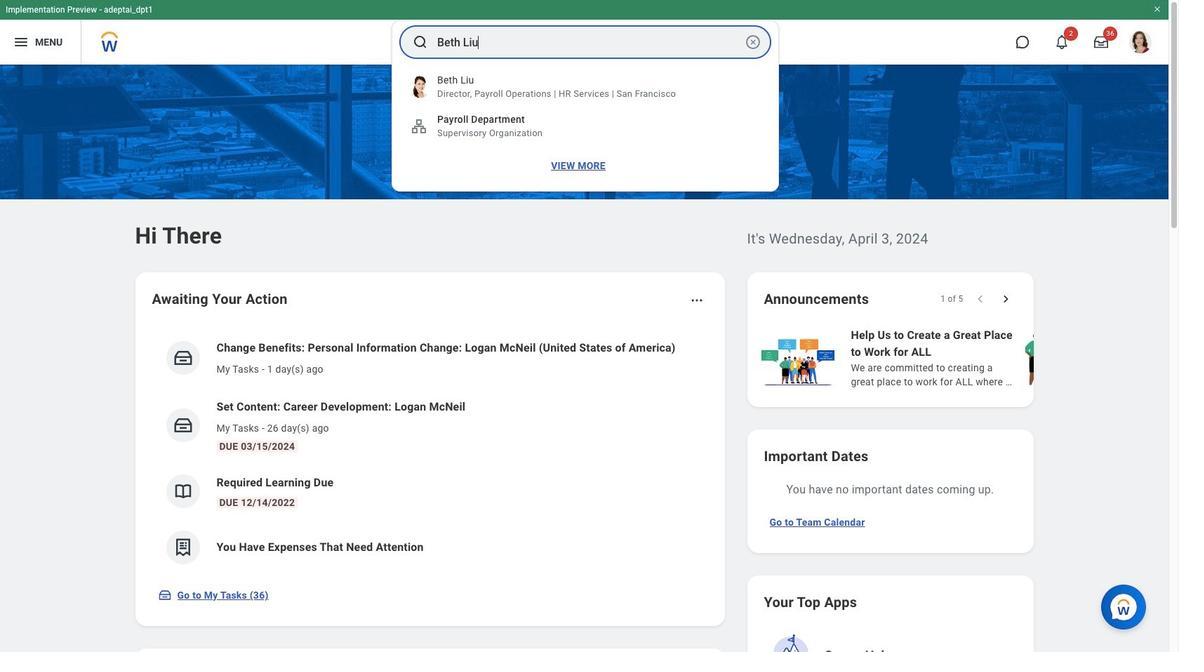 Task type: vqa. For each thing, say whether or not it's contained in the screenshot.
sixth chevron right icon
no



Task type: locate. For each thing, give the bounding box(es) containing it.
notifications large image
[[1055, 35, 1069, 49]]

1 vertical spatial inbox image
[[158, 588, 172, 602]]

0 horizontal spatial list
[[152, 329, 708, 576]]

1 horizontal spatial inbox image
[[172, 347, 193, 369]]

dashboard expenses image
[[172, 537, 193, 558]]

Search Workday  search field
[[437, 27, 742, 58]]

inbox large image
[[1094, 35, 1108, 49]]

status
[[941, 293, 964, 305]]

0 vertical spatial inbox image
[[172, 347, 193, 369]]

inbox image
[[172, 347, 193, 369], [158, 588, 172, 602]]

banner
[[0, 0, 1169, 65]]

search image
[[412, 34, 429, 51]]

suggested results list box
[[392, 67, 779, 183]]

list
[[759, 326, 1179, 390], [152, 329, 708, 576]]

0 horizontal spatial inbox image
[[158, 588, 172, 602]]

view team image
[[411, 118, 428, 135]]

book open image
[[172, 481, 193, 502]]

main content
[[0, 65, 1179, 652]]

None search field
[[392, 20, 779, 192]]

inbox image inside list
[[172, 347, 193, 369]]



Task type: describe. For each thing, give the bounding box(es) containing it.
1 horizontal spatial list
[[759, 326, 1179, 390]]

profile logan mcneil image
[[1130, 31, 1152, 56]]

x circle image
[[745, 34, 762, 51]]

chevron right small image
[[999, 292, 1013, 306]]

chevron left small image
[[973, 292, 987, 306]]

related actions image
[[690, 293, 704, 307]]

close environment banner image
[[1153, 5, 1162, 13]]

justify image
[[13, 34, 29, 51]]

inbox image
[[172, 415, 193, 436]]



